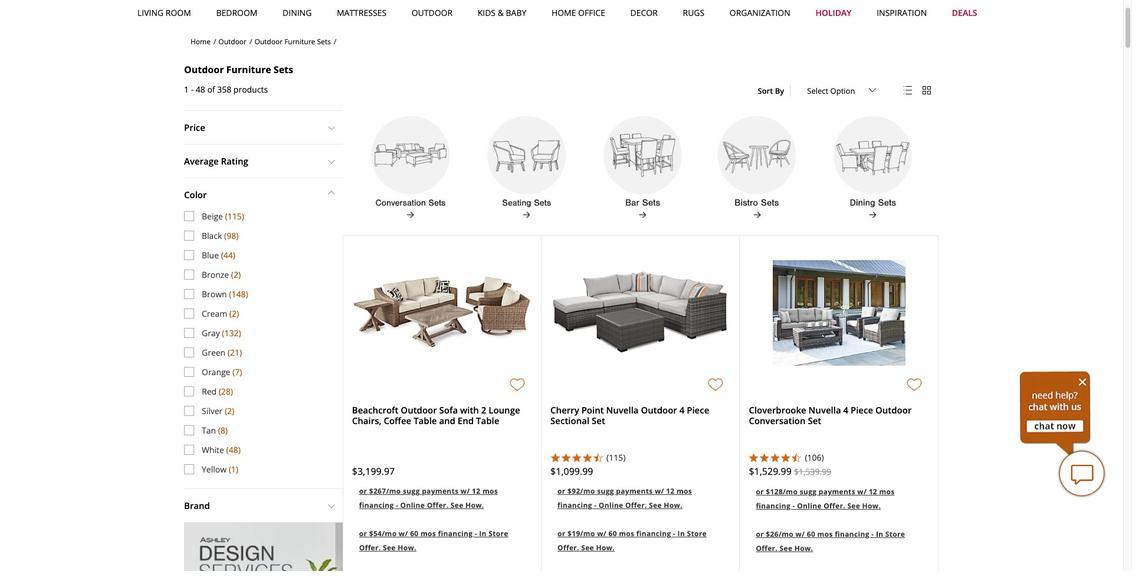 Task type: describe. For each thing, give the bounding box(es) containing it.
2 table from the left
[[476, 415, 500, 427]]

kids & baby
[[478, 7, 527, 18]]

beachcroft outdoor sofa with 2 lounge chairs, coffee table and end table, , large image
[[352, 275, 533, 352]]

or $128/mo sugg payments w/ 12 mos financing - online offer. see how.
[[757, 487, 895, 511]]

green
[[202, 347, 226, 358]]

outdoor left kids
[[412, 7, 453, 18]]

deals
[[953, 7, 978, 18]]

(98)
[[224, 230, 239, 241]]

cherry
[[551, 404, 580, 416]]

kids
[[478, 7, 496, 18]]

list view icon image
[[905, 86, 913, 95]]

tan (8)
[[202, 425, 228, 436]]

grid view icon image
[[923, 86, 932, 95]]

living
[[138, 7, 164, 18]]

sugg for $1,099.99
[[598, 487, 615, 497]]

brown (148)
[[202, 289, 248, 300]]

w/ inside or $92/mo sugg payments w/ 12 mos financing - online offer. see how.
[[655, 487, 665, 497]]

outdoor converstaion sets,outdoor seating sets,outdoor bar sets, outdoor bistro setss, outdoor dining sets image
[[343, 110, 939, 227]]

home office link
[[548, 2, 609, 24]]

conversation
[[749, 415, 806, 427]]

$3,199.97
[[352, 465, 395, 478]]

silver (2)
[[202, 405, 235, 417]]

black
[[202, 230, 222, 241]]

or $267/mo sugg payments w/ 12 mos financing - online offer. see how. button
[[352, 476, 533, 519]]

1 vertical spatial furniture
[[226, 63, 271, 76]]

gray
[[202, 328, 220, 339]]

cloverbrooke nuvella 4 piece outdoor conversation set link
[[749, 404, 912, 427]]

or $128/mo sugg payments w/ 12 mos financing - online offer. see how. button
[[749, 477, 930, 520]]

online inside or $128/mo sugg payments w/ 12 mos financing - online offer. see how.
[[798, 501, 822, 511]]

average rating
[[184, 155, 248, 167]]

(2) for cream (2)
[[230, 308, 239, 319]]

w/ inside or $267/mo sugg payments w/ 12 mos financing - online offer. see how.
[[461, 487, 470, 497]]

financing inside or $54/mo w/ 60 mos financing - in store offer. see how.
[[438, 529, 473, 539]]

12 for $1,099.99
[[667, 487, 675, 497]]

average
[[184, 155, 219, 167]]

1 table from the left
[[414, 415, 437, 427]]

blue (44)
[[202, 250, 236, 261]]

beige
[[202, 211, 223, 222]]

or for or $267/mo sugg payments w/ 12 mos financing - online offer. see how.
[[359, 487, 367, 497]]

(44)
[[221, 250, 236, 261]]

$1,539.99
[[795, 466, 832, 478]]

dialogue message for liveperson image
[[1021, 371, 1092, 456]]

or $54/mo w/ 60 mos financing - in store offer. see how.
[[359, 529, 509, 553]]

store for $1,099.99
[[688, 529, 707, 539]]

$1,529.99
[[749, 465, 792, 478]]

brand
[[184, 500, 210, 512]]

or $19/mo w/ 60 mos financing - in store offer. see how. button
[[551, 519, 731, 561]]

mattresses
[[337, 7, 387, 18]]

0 horizontal spatial sets
[[274, 63, 293, 76]]

color
[[184, 189, 207, 201]]

living room
[[138, 7, 191, 18]]

kids & baby link
[[475, 2, 530, 24]]

mattresses link
[[334, 2, 390, 24]]

$128/mo
[[767, 487, 798, 497]]

offer. inside or $19/mo w/ 60 mos financing - in store offer. see how.
[[558, 543, 580, 553]]

mos inside or $128/mo sugg payments w/ 12 mos financing - online offer. see how.
[[880, 487, 895, 497]]

home for home link
[[191, 37, 211, 47]]

brown
[[202, 289, 227, 300]]

$19/mo
[[568, 529, 596, 539]]

gray (132)
[[202, 328, 241, 339]]

cloverbrooke 4-piece outdoor conversation set, , large image
[[749, 283, 930, 344]]

or $54/mo w/ 60 mos financing - in store offer. see how. button
[[352, 519, 533, 561]]

set inside cloverbrooke nuvella 4 piece outdoor conversation set
[[808, 415, 822, 427]]

(106)
[[806, 452, 825, 463]]

see inside or $128/mo sugg payments w/ 12 mos financing - online offer. see how.
[[848, 501, 861, 511]]

or $92/mo sugg payments w/ 12 mos financing - online offer. see how.
[[558, 487, 693, 511]]

yellow (1)
[[202, 464, 238, 475]]

white (48)
[[202, 444, 241, 456]]

decor
[[631, 7, 658, 18]]

cream (2)
[[202, 308, 239, 319]]

60 for $3,199.97
[[410, 529, 419, 539]]

(115) link
[[607, 452, 731, 465]]

or $267/mo sugg payments w/ 12 mos financing - online offer. see how.
[[359, 487, 498, 511]]

financing inside or $19/mo w/ 60 mos financing - in store offer. see how.
[[637, 529, 672, 539]]

main content containing outdoor furniture sets
[[184, 30, 940, 572]]

sort
[[758, 86, 774, 96]]

how. inside or $267/mo sugg payments w/ 12 mos financing - online offer. see how.
[[466, 501, 484, 511]]

$267/mo
[[369, 487, 401, 497]]

how. inside or $26/mo w/ 60 mos financing - in store offer. see how.
[[795, 544, 814, 554]]

beachcroft outdoor sofa with 2 lounge chairs, coffee table and end table
[[352, 404, 520, 427]]

mos inside or $92/mo sugg payments w/ 12 mos financing - online offer. see how.
[[677, 487, 693, 497]]

bronze (2)
[[202, 269, 241, 280]]

inspiration link
[[874, 2, 931, 24]]

in for $3,199.97
[[480, 529, 487, 539]]

$54/mo
[[369, 529, 397, 539]]

or for or $19/mo w/ 60 mos financing - in store offer. see how.
[[558, 529, 566, 539]]

see inside or $267/mo sugg payments w/ 12 mos financing - online offer. see how.
[[451, 501, 464, 511]]

baby
[[506, 7, 527, 18]]

organization link
[[727, 2, 795, 24]]

$1,529.99 $1,539.99
[[749, 465, 832, 478]]

online for $1,099.99
[[599, 501, 624, 511]]

0 vertical spatial outdoor link
[[408, 2, 456, 24]]

rugs
[[683, 7, 705, 18]]

financing inside or $26/mo w/ 60 mos financing - in store offer. see how.
[[835, 530, 870, 540]]

bronze
[[202, 269, 229, 280]]

- inside or $92/mo sugg payments w/ 12 mos financing - online offer. see how.
[[595, 501, 597, 511]]

w/ inside or $54/mo w/ 60 mos financing - in store offer. see how.
[[399, 529, 408, 539]]

- inside region
[[191, 84, 194, 95]]

payments for $3,199.97
[[422, 487, 459, 497]]

1 vertical spatial outdoor furniture sets
[[184, 63, 293, 76]]

beige (115)
[[202, 211, 244, 222]]

- inside or $19/mo w/ 60 mos financing - in store offer. see how.
[[674, 529, 676, 539]]

end
[[458, 415, 474, 427]]

(2) for silver (2)
[[225, 405, 235, 417]]

0 vertical spatial outdoor furniture sets
[[255, 37, 331, 47]]

orange (7)
[[202, 366, 242, 378]]

cloverbrooke
[[749, 404, 807, 416]]

piece inside cloverbrooke nuvella 4 piece outdoor conversation set
[[851, 404, 874, 416]]

1 - 48 of 358 products region
[[184, 80, 268, 99]]

4.5 image
[[749, 453, 803, 462]]

cloverbrooke nuvella 4 piece outdoor conversation set
[[749, 404, 912, 427]]

chairs,
[[352, 415, 382, 427]]

coffee
[[384, 415, 412, 427]]

$92/mo
[[568, 487, 596, 497]]

offer. inside or $54/mo w/ 60 mos financing - in store offer. see how.
[[359, 543, 381, 553]]

beachcroft
[[352, 404, 399, 416]]

sort by
[[758, 86, 785, 96]]

sugg inside or $128/mo sugg payments w/ 12 mos financing - online offer. see how.
[[800, 487, 817, 497]]

cherry point 4-piece outdoor sectional set, , large image
[[551, 270, 731, 357]]

organization
[[730, 7, 791, 18]]



Task type: locate. For each thing, give the bounding box(es) containing it.
in inside or $19/mo w/ 60 mos financing - in store offer. see how.
[[678, 529, 686, 539]]

0 vertical spatial (2)
[[231, 269, 241, 280]]

see inside or $92/mo sugg payments w/ 12 mos financing - online offer. see how.
[[650, 501, 662, 511]]

in down or $128/mo sugg payments w/ 12 mos financing - online offer. see how. button on the bottom
[[877, 530, 884, 540]]

nuvella inside cloverbrooke nuvella 4 piece outdoor conversation set
[[809, 404, 842, 416]]

12 inside or $92/mo sugg payments w/ 12 mos financing - online offer. see how.
[[667, 487, 675, 497]]

2 nuvella from the left
[[809, 404, 842, 416]]

(48)
[[226, 444, 241, 456]]

cherry point nuvella outdoor 4 piece sectional set link
[[551, 404, 710, 427]]

2 4 from the left
[[844, 404, 849, 416]]

12
[[472, 487, 481, 497], [667, 487, 675, 497], [869, 487, 878, 497]]

2 piece from the left
[[851, 404, 874, 416]]

60 inside or $26/mo w/ 60 mos financing - in store offer. see how.
[[808, 530, 816, 540]]

financing inside or $267/mo sugg payments w/ 12 mos financing - online offer. see how.
[[359, 501, 394, 511]]

financing down or $92/mo sugg payments w/ 12 mos financing - online offer. see how. button in the bottom of the page
[[637, 529, 672, 539]]

offer. down $19/mo
[[558, 543, 580, 553]]

dining link
[[279, 2, 315, 24]]

home down 'room'
[[191, 37, 211, 47]]

beachcroft outdoor sofa with 2 lounge chairs, coffee table and end table link
[[352, 404, 520, 427]]

0 horizontal spatial 60
[[410, 529, 419, 539]]

bedroom
[[216, 7, 258, 18]]

60 right $26/mo
[[808, 530, 816, 540]]

1 horizontal spatial (115)
[[607, 452, 626, 463]]

4 up (106) link
[[844, 404, 849, 416]]

in for $1,099.99
[[678, 529, 686, 539]]

or inside or $19/mo w/ 60 mos financing - in store offer. see how.
[[558, 529, 566, 539]]

or for or $128/mo sugg payments w/ 12 mos financing - online offer. see how.
[[757, 487, 765, 497]]

payments inside or $92/mo sugg payments w/ 12 mos financing - online offer. see how.
[[617, 487, 653, 497]]

offer. up "or $19/mo w/ 60 mos financing - in store offer. see how." button
[[626, 501, 647, 511]]

- down $128/mo
[[793, 501, 796, 511]]

see up the or $54/mo w/ 60 mos financing - in store offer. see how. button
[[451, 501, 464, 511]]

(21)
[[228, 347, 242, 358]]

1 horizontal spatial store
[[688, 529, 707, 539]]

how. inside or $19/mo w/ 60 mos financing - in store offer. see how.
[[597, 543, 615, 553]]

yellow
[[202, 464, 227, 475]]

w/ inside or $19/mo w/ 60 mos financing - in store offer. see how.
[[598, 529, 607, 539]]

outdoor furniture sets up products
[[184, 63, 293, 76]]

piece up (106) link
[[851, 404, 874, 416]]

outdoor up (106) link
[[876, 404, 912, 416]]

0 horizontal spatial home
[[191, 37, 211, 47]]

white
[[202, 444, 224, 456]]

outdoor up '(115)' link
[[641, 404, 678, 416]]

2 horizontal spatial payments
[[819, 487, 856, 497]]

w/ up the or $54/mo w/ 60 mos financing - in store offer. see how. button
[[461, 487, 470, 497]]

1 horizontal spatial piece
[[851, 404, 874, 416]]

mos inside or $26/mo w/ 60 mos financing - in store offer. see how.
[[818, 530, 833, 540]]

or left $128/mo
[[757, 487, 765, 497]]

set up (106)
[[808, 415, 822, 427]]

mos inside or $19/mo w/ 60 mos financing - in store offer. see how.
[[619, 529, 635, 539]]

offer. inside or $267/mo sugg payments w/ 12 mos financing - online offer. see how.
[[427, 501, 449, 511]]

red
[[202, 386, 217, 397]]

(28)
[[219, 386, 233, 397]]

or $26/mo w/ 60 mos financing - in store offer. see how. button
[[749, 520, 930, 562]]

home left office
[[552, 7, 577, 18]]

(106) link
[[806, 452, 930, 465]]

(8)
[[218, 425, 228, 436]]

price
[[184, 121, 205, 133]]

60 right $19/mo
[[609, 529, 617, 539]]

in down or $267/mo sugg payments w/ 12 mos financing - online offer. see how. button
[[480, 529, 487, 539]]

outdoor furniture sets down dining link in the left top of the page
[[255, 37, 331, 47]]

4 up '(115)' link
[[680, 404, 685, 416]]

how. inside or $92/mo sugg payments w/ 12 mos financing - online offer. see how.
[[664, 501, 683, 511]]

offer. down the $54/mo
[[359, 543, 381, 553]]

main content
[[184, 30, 940, 572]]

or left the $54/mo
[[359, 529, 367, 539]]

nuvella inside cherry point nuvella outdoor 4 piece sectional set
[[607, 404, 639, 416]]

0 horizontal spatial piece
[[687, 404, 710, 416]]

black (98)
[[202, 230, 239, 241]]

or for or $92/mo sugg payments w/ 12 mos financing - online offer. see how.
[[558, 487, 566, 497]]

set inside cherry point nuvella outdoor 4 piece sectional set
[[592, 415, 606, 427]]

or left "$267/mo"
[[359, 487, 367, 497]]

w/ down (106) link
[[858, 487, 867, 497]]

point
[[582, 404, 604, 416]]

0 horizontal spatial nuvella
[[607, 404, 639, 416]]

60 for $1,099.99
[[609, 529, 617, 539]]

4 inside cherry point nuvella outdoor 4 piece sectional set
[[680, 404, 685, 416]]

0 vertical spatial home
[[552, 7, 577, 18]]

1 horizontal spatial set
[[808, 415, 822, 427]]

1 set from the left
[[592, 415, 606, 427]]

mos inside or $54/mo w/ 60 mos financing - in store offer. see how.
[[421, 529, 436, 539]]

see inside or $26/mo w/ 60 mos financing - in store offer. see how.
[[780, 544, 793, 554]]

nuvella right cloverbrooke
[[809, 404, 842, 416]]

2 horizontal spatial store
[[886, 530, 906, 540]]

rugs link
[[680, 2, 709, 24]]

- inside or $267/mo sugg payments w/ 12 mos financing - online offer. see how.
[[396, 501, 399, 511]]

home office
[[552, 7, 606, 18]]

outdoor link
[[408, 2, 456, 24], [219, 37, 247, 47]]

outdoor inside cherry point nuvella outdoor 4 piece sectional set
[[641, 404, 678, 416]]

1 horizontal spatial payments
[[617, 487, 653, 497]]

12 inside or $128/mo sugg payments w/ 12 mos financing - online offer. see how.
[[869, 487, 878, 497]]

0 horizontal spatial 12
[[472, 487, 481, 497]]

piece inside cherry point nuvella outdoor 4 piece sectional set
[[687, 404, 710, 416]]

financing down "$267/mo"
[[359, 501, 394, 511]]

outdoor link down bedroom link
[[219, 37, 247, 47]]

w/ inside or $26/mo w/ 60 mos financing - in store offer. see how.
[[796, 530, 806, 540]]

how. inside or $54/mo w/ 60 mos financing - in store offer. see how.
[[398, 543, 417, 553]]

financing inside or $92/mo sugg payments w/ 12 mos financing - online offer. see how.
[[558, 501, 593, 511]]

table
[[414, 415, 437, 427], [476, 415, 500, 427]]

financing inside or $128/mo sugg payments w/ 12 mos financing - online offer. see how.
[[757, 501, 791, 511]]

store inside or $26/mo w/ 60 mos financing - in store offer. see how.
[[886, 530, 906, 540]]

2 horizontal spatial online
[[798, 501, 822, 511]]

1 vertical spatial outdoor link
[[219, 37, 247, 47]]

green (21)
[[202, 347, 242, 358]]

- down or $267/mo sugg payments w/ 12 mos financing - online offer. see how. button
[[475, 529, 478, 539]]

0 horizontal spatial table
[[414, 415, 437, 427]]

office
[[579, 7, 606, 18]]

or inside or $54/mo w/ 60 mos financing - in store offer. see how.
[[359, 529, 367, 539]]

sugg down $1,539.99
[[800, 487, 817, 497]]

358
[[217, 84, 232, 95]]

1 horizontal spatial in
[[678, 529, 686, 539]]

outdoor link left kids
[[408, 2, 456, 24]]

2
[[482, 404, 487, 416]]

1 horizontal spatial furniture
[[285, 37, 315, 47]]

1 - 48 of 358 products
[[184, 84, 268, 95]]

see
[[451, 501, 464, 511], [650, 501, 662, 511], [848, 501, 861, 511], [383, 543, 396, 553], [582, 543, 595, 553], [780, 544, 793, 554]]

0 horizontal spatial 4
[[680, 404, 685, 416]]

piece
[[687, 404, 710, 416], [851, 404, 874, 416]]

see down $26/mo
[[780, 544, 793, 554]]

select option
[[808, 86, 856, 96]]

offer. inside or $128/mo sugg payments w/ 12 mos financing - online offer. see how.
[[824, 501, 846, 511]]

or $26/mo w/ 60 mos financing - in store offer. see how.
[[757, 530, 906, 554]]

w/ right $19/mo
[[598, 529, 607, 539]]

60
[[410, 529, 419, 539], [609, 529, 617, 539], [808, 530, 816, 540]]

2 horizontal spatial in
[[877, 530, 884, 540]]

(7)
[[233, 366, 242, 378]]

silver
[[202, 405, 223, 417]]

products
[[234, 84, 268, 95]]

- down or $128/mo sugg payments w/ 12 mos financing - online offer. see how. button on the bottom
[[872, 530, 875, 540]]

store inside or $19/mo w/ 60 mos financing - in store offer. see how.
[[688, 529, 707, 539]]

payments up the or $54/mo w/ 60 mos financing - in store offer. see how. button
[[422, 487, 459, 497]]

online inside or $92/mo sugg payments w/ 12 mos financing - online offer. see how.
[[599, 501, 624, 511]]

0 vertical spatial sets
[[317, 37, 331, 47]]

sectional
[[551, 415, 590, 427]]

table left and
[[414, 415, 437, 427]]

60 inside or $54/mo w/ 60 mos financing - in store offer. see how.
[[410, 529, 419, 539]]

red (28)
[[202, 386, 233, 397]]

cherry point nuvella outdoor 4 piece sectional set
[[551, 404, 710, 427]]

4
[[680, 404, 685, 416], [844, 404, 849, 416]]

home for home office
[[552, 7, 577, 18]]

online down $128/mo
[[798, 501, 822, 511]]

room
[[166, 7, 191, 18]]

see down the $54/mo
[[383, 543, 396, 553]]

- inside or $54/mo w/ 60 mos financing - in store offer. see how.
[[475, 529, 478, 539]]

0 horizontal spatial set
[[592, 415, 606, 427]]

of
[[207, 84, 215, 95]]

see inside or $19/mo w/ 60 mos financing - in store offer. see how.
[[582, 543, 595, 553]]

sofa
[[440, 404, 458, 416]]

outdoor inside beachcroft outdoor sofa with 2 lounge chairs, coffee table and end table
[[401, 404, 437, 416]]

1 horizontal spatial 60
[[609, 529, 617, 539]]

1 vertical spatial sets
[[274, 63, 293, 76]]

payments for $1,099.99
[[617, 487, 653, 497]]

financing down or $128/mo sugg payments w/ 12 mos financing - online offer. see how. button on the bottom
[[835, 530, 870, 540]]

or inside or $26/mo w/ 60 mos financing - in store offer. see how.
[[757, 530, 765, 540]]

store for $3,199.97
[[489, 529, 509, 539]]

0 horizontal spatial payments
[[422, 487, 459, 497]]

outdoor inside cloverbrooke nuvella 4 piece outdoor conversation set
[[876, 404, 912, 416]]

or $92/mo sugg payments w/ 12 mos financing - online offer. see how. button
[[551, 476, 731, 519]]

60 right the $54/mo
[[410, 529, 419, 539]]

how. up or $26/mo w/ 60 mos financing - in store offer. see how. button
[[863, 501, 882, 511]]

outdoor
[[412, 7, 453, 18], [219, 37, 247, 47], [255, 37, 283, 47], [184, 63, 224, 76], [401, 404, 437, 416], [641, 404, 678, 416], [876, 404, 912, 416]]

$1,099.99
[[551, 465, 594, 478]]

(115) up "(98)"
[[225, 211, 244, 222]]

how. down '(115)' link
[[664, 501, 683, 511]]

table right end
[[476, 415, 500, 427]]

1 horizontal spatial 4
[[844, 404, 849, 416]]

how. up the or $54/mo w/ 60 mos financing - in store offer. see how. button
[[466, 501, 484, 511]]

- down '$92/mo' at bottom right
[[595, 501, 597, 511]]

furniture up products
[[226, 63, 271, 76]]

0 horizontal spatial sugg
[[403, 487, 420, 497]]

store inside or $54/mo w/ 60 mos financing - in store offer. see how.
[[489, 529, 509, 539]]

12 for $3,199.97
[[472, 487, 481, 497]]

outdoor down bedroom link
[[219, 37, 247, 47]]

- inside or $128/mo sugg payments w/ 12 mos financing - online offer. see how.
[[793, 501, 796, 511]]

1 horizontal spatial sets
[[317, 37, 331, 47]]

home link
[[191, 37, 211, 47]]

or left '$92/mo' at bottom right
[[558, 487, 566, 497]]

by
[[776, 86, 785, 96]]

(115)
[[225, 211, 244, 222], [607, 452, 626, 463]]

offer.
[[427, 501, 449, 511], [626, 501, 647, 511], [824, 501, 846, 511], [359, 543, 381, 553], [558, 543, 580, 553], [757, 544, 778, 554]]

online inside or $267/mo sugg payments w/ 12 mos financing - online offer. see how.
[[401, 501, 425, 511]]

store
[[489, 529, 509, 539], [688, 529, 707, 539], [886, 530, 906, 540]]

piece up '(115)' link
[[687, 404, 710, 416]]

2 set from the left
[[808, 415, 822, 427]]

financing down '$92/mo' at bottom right
[[558, 501, 593, 511]]

(2) right silver
[[225, 405, 235, 417]]

1 horizontal spatial 12
[[667, 487, 675, 497]]

0 horizontal spatial store
[[489, 529, 509, 539]]

see inside or $54/mo w/ 60 mos financing - in store offer. see how.
[[383, 543, 396, 553]]

or inside or $92/mo sugg payments w/ 12 mos financing - online offer. see how.
[[558, 487, 566, 497]]

in inside or $54/mo w/ 60 mos financing - in store offer. see how.
[[480, 529, 487, 539]]

offer. up or $26/mo w/ 60 mos financing - in store offer. see how. button
[[824, 501, 846, 511]]

(148)
[[229, 289, 248, 300]]

0 horizontal spatial outdoor link
[[219, 37, 247, 47]]

set right 'sectional'
[[592, 415, 606, 427]]

1 4 from the left
[[680, 404, 685, 416]]

option
[[831, 86, 856, 96]]

or for or $54/mo w/ 60 mos financing - in store offer. see how.
[[359, 529, 367, 539]]

0 horizontal spatial (115)
[[225, 211, 244, 222]]

and
[[439, 415, 456, 427]]

w/ right the $54/mo
[[399, 529, 408, 539]]

mos
[[483, 487, 498, 497], [677, 487, 693, 497], [880, 487, 895, 497], [421, 529, 436, 539], [619, 529, 635, 539], [818, 530, 833, 540]]

how. down or $92/mo sugg payments w/ 12 mos financing - online offer. see how.
[[597, 543, 615, 553]]

(2) up (132)
[[230, 308, 239, 319]]

1 horizontal spatial online
[[599, 501, 624, 511]]

outdoor furniture sets
[[255, 37, 331, 47], [184, 63, 293, 76]]

sugg right '$92/mo' at bottom right
[[598, 487, 615, 497]]

w/ down '(115)' link
[[655, 487, 665, 497]]

in
[[480, 529, 487, 539], [678, 529, 686, 539], [877, 530, 884, 540]]

financing down $128/mo
[[757, 501, 791, 511]]

cream
[[202, 308, 227, 319]]

blue
[[202, 250, 219, 261]]

w/ right $26/mo
[[796, 530, 806, 540]]

(2) up (148) on the bottom left
[[231, 269, 241, 280]]

0 vertical spatial (115)
[[225, 211, 244, 222]]

financing down or $267/mo sugg payments w/ 12 mos financing - online offer. see how. button
[[438, 529, 473, 539]]

or for or $26/mo w/ 60 mos financing - in store offer. see how.
[[757, 530, 765, 540]]

2 horizontal spatial sugg
[[800, 487, 817, 497]]

- down "$267/mo"
[[396, 501, 399, 511]]

or left $19/mo
[[558, 529, 566, 539]]

1 horizontal spatial sugg
[[598, 487, 615, 497]]

2 vertical spatial (2)
[[225, 405, 235, 417]]

1 horizontal spatial outdoor link
[[408, 2, 456, 24]]

w/ inside or $128/mo sugg payments w/ 12 mos financing - online offer. see how.
[[858, 487, 867, 497]]

-
[[191, 84, 194, 95], [396, 501, 399, 511], [595, 501, 597, 511], [793, 501, 796, 511], [475, 529, 478, 539], [674, 529, 676, 539], [872, 530, 875, 540]]

w/
[[461, 487, 470, 497], [655, 487, 665, 497], [858, 487, 867, 497], [399, 529, 408, 539], [598, 529, 607, 539], [796, 530, 806, 540]]

outdoor left sofa
[[401, 404, 437, 416]]

bedroom link
[[213, 2, 261, 24]]

nuvella right point
[[607, 404, 639, 416]]

or inside or $267/mo sugg payments w/ 12 mos financing - online offer. see how.
[[359, 487, 367, 497]]

mos inside or $267/mo sugg payments w/ 12 mos financing - online offer. see how.
[[483, 487, 498, 497]]

holiday link
[[813, 2, 856, 24]]

2 horizontal spatial 60
[[808, 530, 816, 540]]

offer. down $26/mo
[[757, 544, 778, 554]]

dining
[[283, 7, 312, 18]]

4.7 image
[[551, 453, 604, 462]]

1 vertical spatial (115)
[[607, 452, 626, 463]]

decor link
[[627, 2, 662, 24]]

offer. inside or $26/mo w/ 60 mos financing - in store offer. see how.
[[757, 544, 778, 554]]

see down $19/mo
[[582, 543, 595, 553]]

$26/mo
[[767, 530, 794, 540]]

1 vertical spatial home
[[191, 37, 211, 47]]

or $19/mo w/ 60 mos financing - in store offer. see how.
[[558, 529, 707, 553]]

rating
[[221, 155, 248, 167]]

sugg inside or $92/mo sugg payments w/ 12 mos financing - online offer. see how.
[[598, 487, 615, 497]]

1 horizontal spatial nuvella
[[809, 404, 842, 416]]

1 nuvella from the left
[[607, 404, 639, 416]]

&
[[498, 7, 504, 18]]

(115) right 4.7 image
[[607, 452, 626, 463]]

1 horizontal spatial home
[[552, 7, 577, 18]]

offer. inside or $92/mo sugg payments w/ 12 mos financing - online offer. see how.
[[626, 501, 647, 511]]

online for $3,199.97
[[401, 501, 425, 511]]

online up or $19/mo w/ 60 mos financing - in store offer. see how.
[[599, 501, 624, 511]]

or left $26/mo
[[757, 530, 765, 540]]

payments down $1,539.99
[[819, 487, 856, 497]]

0 horizontal spatial in
[[480, 529, 487, 539]]

outdoor up 48
[[184, 63, 224, 76]]

payments
[[422, 487, 459, 497], [617, 487, 653, 497], [819, 487, 856, 497]]

see up or $26/mo w/ 60 mos financing - in store offer. see how. button
[[848, 501, 861, 511]]

1 piece from the left
[[687, 404, 710, 416]]

outdoor down dining link in the left top of the page
[[255, 37, 283, 47]]

online down "$267/mo"
[[401, 501, 425, 511]]

0 horizontal spatial online
[[401, 501, 425, 511]]

payments inside or $128/mo sugg payments w/ 12 mos financing - online offer. see how.
[[819, 487, 856, 497]]

sugg inside or $267/mo sugg payments w/ 12 mos financing - online offer. see how.
[[403, 487, 420, 497]]

sugg right "$267/mo"
[[403, 487, 420, 497]]

or inside or $128/mo sugg payments w/ 12 mos financing - online offer. see how.
[[757, 487, 765, 497]]

in down or $92/mo sugg payments w/ 12 mos financing - online offer. see how. button in the bottom of the page
[[678, 529, 686, 539]]

(2) for bronze (2)
[[231, 269, 241, 280]]

offer. up the or $54/mo w/ 60 mos financing - in store offer. see how. button
[[427, 501, 449, 511]]

- inside or $26/mo w/ 60 mos financing - in store offer. see how.
[[872, 530, 875, 540]]

how. inside or $128/mo sugg payments w/ 12 mos financing - online offer. see how.
[[863, 501, 882, 511]]

sugg
[[403, 487, 420, 497], [598, 487, 615, 497], [800, 487, 817, 497]]

living room link
[[134, 2, 195, 24]]

0 vertical spatial furniture
[[285, 37, 315, 47]]

payments inside or $267/mo sugg payments w/ 12 mos financing - online offer. see how.
[[422, 487, 459, 497]]

1
[[184, 84, 189, 95]]

- down or $92/mo sugg payments w/ 12 mos financing - online offer. see how. button in the bottom of the page
[[674, 529, 676, 539]]

60 inside or $19/mo w/ 60 mos financing - in store offer. see how.
[[609, 529, 617, 539]]

2 horizontal spatial 12
[[869, 487, 878, 497]]

sugg for $3,199.97
[[403, 487, 420, 497]]

0 horizontal spatial furniture
[[226, 63, 271, 76]]

1 vertical spatial (2)
[[230, 308, 239, 319]]

12 inside or $267/mo sugg payments w/ 12 mos financing - online offer. see how.
[[472, 487, 481, 497]]

or
[[359, 487, 367, 497], [558, 487, 566, 497], [757, 487, 765, 497], [359, 529, 367, 539], [558, 529, 566, 539], [757, 530, 765, 540]]

1 horizontal spatial table
[[476, 415, 500, 427]]

how. down or $128/mo sugg payments w/ 12 mos financing - online offer. see how.
[[795, 544, 814, 554]]

see up "or $19/mo w/ 60 mos financing - in store offer. see how." button
[[650, 501, 662, 511]]

chat bubble mobile view image
[[1059, 450, 1106, 498]]

4 inside cloverbrooke nuvella 4 piece outdoor conversation set
[[844, 404, 849, 416]]

in inside or $26/mo w/ 60 mos financing - in store offer. see how.
[[877, 530, 884, 540]]

payments down '(115)' link
[[617, 487, 653, 497]]

how. down or $267/mo sugg payments w/ 12 mos financing - online offer. see how.
[[398, 543, 417, 553]]

furniture down dining link in the left top of the page
[[285, 37, 315, 47]]

- right 1
[[191, 84, 194, 95]]



Task type: vqa. For each thing, say whether or not it's contained in the screenshot.
main content containing Outdoor Furniture Sets
yes



